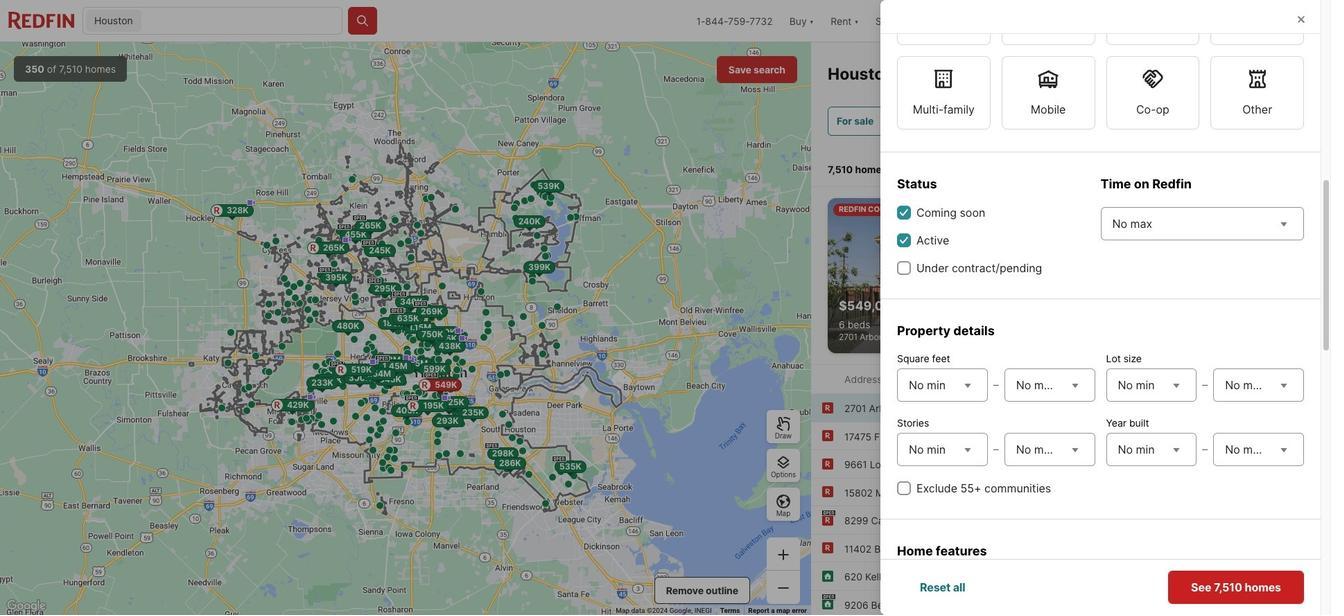 Task type: describe. For each thing, give the bounding box(es) containing it.
toggle search results photos view tab
[[1196, 150, 1250, 184]]

submit search image
[[356, 14, 370, 28]]

1 cell from the left
[[899, 592, 935, 616]]

2 cell from the left
[[938, 592, 966, 616]]



Task type: locate. For each thing, give the bounding box(es) containing it.
None checkbox
[[897, 482, 911, 496]]

2 horizontal spatial cell
[[968, 592, 997, 616]]

select a min and max value element
[[897, 366, 1095, 405], [1106, 366, 1304, 405], [897, 431, 1095, 469], [1106, 431, 1304, 469]]

dialog
[[881, 0, 1331, 616]]

map region
[[0, 42, 811, 616]]

toggle search results table view tab
[[1253, 150, 1301, 184]]

0 horizontal spatial cell
[[899, 592, 935, 616]]

3 cell from the left
[[968, 592, 997, 616]]

number of garage spots row
[[897, 589, 1095, 616]]

cell
[[899, 592, 935, 616], [938, 592, 966, 616], [968, 592, 997, 616]]

None checkbox
[[897, 206, 911, 220], [897, 234, 911, 248], [897, 261, 911, 275], [897, 206, 911, 220], [897, 234, 911, 248], [897, 261, 911, 275]]

tab list
[[1182, 147, 1315, 187]]

list box
[[897, 0, 1304, 130]]

1 horizontal spatial cell
[[938, 592, 966, 616]]

option
[[897, 0, 991, 45], [1002, 0, 1095, 45], [1106, 0, 1200, 45], [1211, 0, 1304, 45], [897, 56, 991, 130], [1002, 56, 1095, 130], [1106, 56, 1200, 130], [1211, 56, 1304, 130]]

google image
[[3, 598, 49, 616]]

None search field
[[144, 8, 342, 35]]



Task type: vqa. For each thing, say whether or not it's contained in the screenshot.
Lincoln Park Brokers link
no



